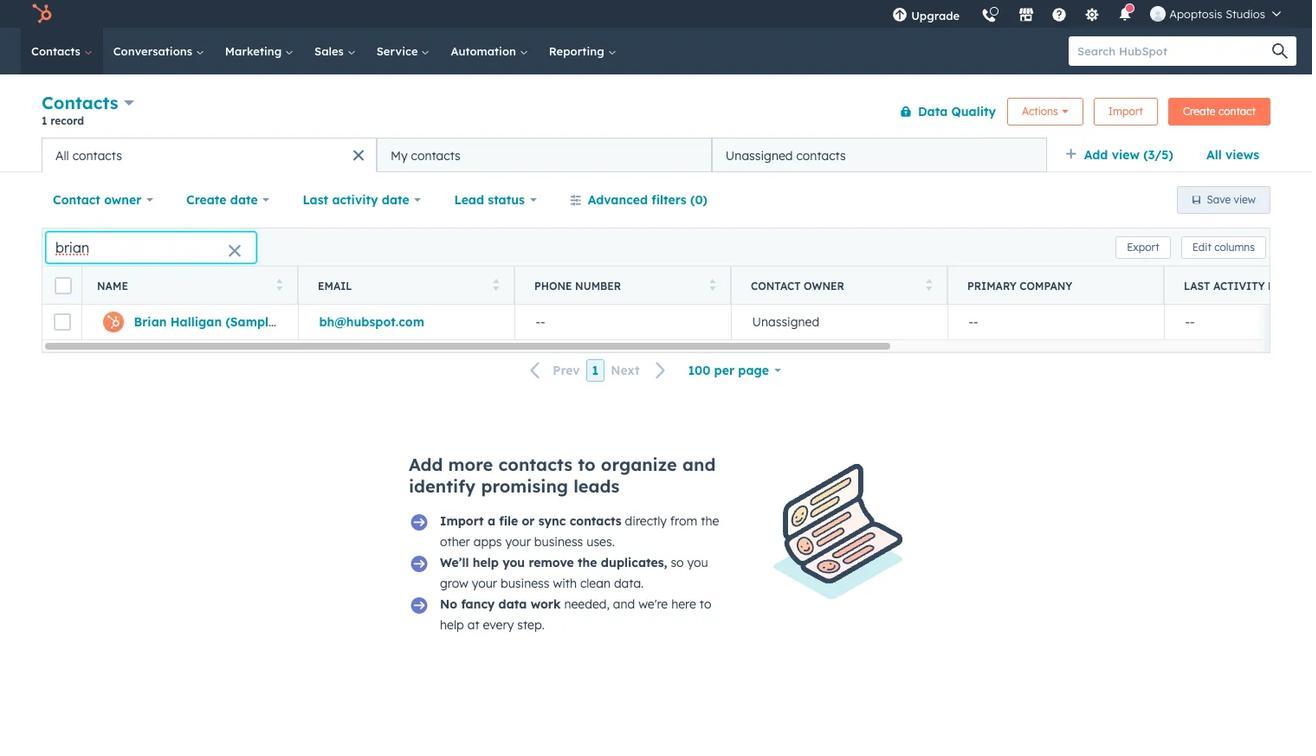 Task type: describe. For each thing, give the bounding box(es) containing it.
contacts link
[[21, 28, 103, 75]]

add for add view (3/5)
[[1085, 147, 1108, 163]]

you inside so you grow your business with clean data.
[[687, 555, 708, 571]]

fancy
[[461, 597, 495, 613]]

clean
[[580, 576, 611, 592]]

or
[[522, 514, 535, 529]]

save view button
[[1177, 186, 1271, 214]]

save view
[[1207, 193, 1256, 206]]

contacts for my contacts
[[411, 148, 461, 163]]

sales link
[[304, 28, 366, 75]]

-- button
[[515, 305, 731, 340]]

unassigned for unassigned
[[752, 315, 820, 330]]

brian
[[134, 315, 167, 330]]

add for add more contacts to organize and identify promising leads
[[409, 454, 443, 476]]

pagination navigation
[[520, 359, 677, 382]]

100 per page
[[688, 363, 769, 379]]

search image
[[1273, 43, 1288, 59]]

we'll
[[440, 555, 469, 571]]

notifications image
[[1118, 8, 1133, 23]]

name
[[97, 279, 128, 292]]

calling icon button
[[975, 2, 1004, 27]]

data
[[499, 597, 527, 613]]

apps
[[474, 535, 502, 550]]

data quality
[[918, 104, 996, 119]]

primary company column header
[[948, 267, 1165, 305]]

press to sort. element for phone number
[[709, 279, 716, 293]]

and inside needed, and we're here to help at every step.
[[613, 597, 635, 613]]

marketplaces button
[[1009, 0, 1045, 28]]

Search name, phone, email addresses, or company search field
[[46, 232, 256, 263]]

service
[[377, 44, 421, 58]]

last for last activity date
[[303, 192, 328, 208]]

1 horizontal spatial contact owner
[[751, 279, 845, 292]]

add view (3/5) button
[[1054, 138, 1196, 172]]

0 vertical spatial help
[[473, 555, 499, 571]]

upgrade image
[[892, 8, 908, 23]]

from
[[670, 514, 698, 529]]

with
[[553, 576, 577, 592]]

the inside directly from the other apps your business uses.
[[701, 514, 719, 529]]

Search HubSpot search field
[[1069, 36, 1281, 66]]

press to sort. image for phone number
[[709, 279, 716, 291]]

data.
[[614, 576, 644, 592]]

view for save
[[1234, 193, 1256, 206]]

more
[[448, 454, 493, 476]]

columns
[[1215, 240, 1255, 253]]

work
[[531, 597, 561, 613]]

prev
[[553, 363, 580, 379]]

automation link
[[441, 28, 539, 75]]

1 you from the left
[[503, 555, 525, 571]]

1 for 1 record
[[42, 114, 47, 127]]

status
[[488, 192, 525, 208]]

contacts button
[[42, 90, 134, 115]]

press to sort. element for contact owner
[[926, 279, 932, 293]]

your inside so you grow your business with clean data.
[[472, 576, 497, 592]]

filters
[[652, 192, 687, 208]]

date inside "popup button"
[[230, 192, 258, 208]]

quality
[[952, 104, 996, 119]]

export button
[[1116, 236, 1171, 259]]

last activity date
[[303, 192, 410, 208]]

needed, and we're here to help at every step.
[[440, 597, 712, 633]]

all contacts button
[[42, 138, 377, 172]]

marketing
[[225, 44, 285, 58]]

conversations
[[113, 44, 196, 58]]

unassigned button
[[731, 305, 948, 340]]

date
[[1269, 279, 1296, 292]]

2 -- from the left
[[969, 315, 979, 330]]

record
[[50, 114, 84, 127]]

help button
[[1045, 0, 1075, 28]]

step.
[[517, 618, 545, 633]]

phone number
[[535, 279, 621, 292]]

no
[[440, 597, 458, 613]]

all for all contacts
[[55, 148, 69, 163]]

edit columns button
[[1181, 236, 1267, 259]]

contacts for all contacts
[[72, 148, 122, 163]]

contact
[[1219, 104, 1256, 117]]

uses.
[[587, 535, 615, 550]]

2 - from the left
[[541, 315, 545, 330]]

1 press to sort. image from the left
[[276, 279, 282, 291]]

bh@hubspot.com link
[[319, 315, 424, 330]]

so
[[671, 555, 684, 571]]

no fancy data work
[[440, 597, 561, 613]]

clear input image
[[228, 245, 242, 259]]

1 button
[[586, 360, 605, 382]]

advanced
[[588, 192, 648, 208]]

menu containing apoptosis studios
[[882, 0, 1292, 34]]

1 record
[[42, 114, 84, 127]]

100
[[688, 363, 711, 379]]

email
[[318, 279, 352, 292]]

create for create date
[[186, 192, 227, 208]]

we're
[[639, 597, 668, 613]]

notifications button
[[1111, 0, 1140, 28]]

bh@hubspot.com
[[319, 315, 424, 330]]

apoptosis studios
[[1170, 7, 1266, 21]]

data quality button
[[889, 94, 997, 129]]

actions
[[1022, 104, 1058, 117]]

contacts inside add more contacts to organize and identify promising leads
[[499, 454, 573, 476]]

upgrade
[[912, 9, 960, 23]]

here
[[672, 597, 696, 613]]

at
[[468, 618, 480, 633]]

contact)
[[279, 315, 332, 330]]

directly from the other apps your business uses.
[[440, 514, 719, 550]]



Task type: locate. For each thing, give the bounding box(es) containing it.
import for import a file or sync contacts
[[440, 514, 484, 529]]

1 vertical spatial contacts
[[42, 92, 118, 113]]

press to sort. element up "contact)"
[[276, 279, 282, 293]]

identify
[[409, 476, 476, 497]]

business up we'll help you remove the duplicates,
[[534, 535, 583, 550]]

contact inside popup button
[[53, 192, 100, 208]]

1 vertical spatial import
[[440, 514, 484, 529]]

0 horizontal spatial add
[[409, 454, 443, 476]]

1 vertical spatial owner
[[804, 279, 845, 292]]

1 vertical spatial add
[[409, 454, 443, 476]]

1 left record on the left of page
[[42, 114, 47, 127]]

my
[[391, 148, 408, 163]]

press to sort. element up the per
[[709, 279, 716, 293]]

owner
[[104, 192, 142, 208], [804, 279, 845, 292]]

create inside "popup button"
[[186, 192, 227, 208]]

business inside directly from the other apps your business uses.
[[534, 535, 583, 550]]

menu
[[882, 0, 1292, 34]]

0 vertical spatial view
[[1112, 147, 1140, 163]]

1 horizontal spatial owner
[[804, 279, 845, 292]]

every
[[483, 618, 514, 633]]

1 horizontal spatial import
[[1109, 104, 1144, 117]]

your down file
[[506, 535, 531, 550]]

0 horizontal spatial view
[[1112, 147, 1140, 163]]

press to sort. element left phone
[[493, 279, 499, 293]]

press to sort. element left "primary"
[[926, 279, 932, 293]]

unassigned contacts
[[726, 148, 846, 163]]

bh@hubspot.com button
[[298, 305, 515, 340]]

0 horizontal spatial --
[[536, 315, 545, 330]]

remove
[[529, 555, 574, 571]]

edit
[[1193, 240, 1212, 253]]

1 vertical spatial last
[[1184, 279, 1211, 292]]

0 vertical spatial owner
[[104, 192, 142, 208]]

date right activity
[[382, 192, 410, 208]]

0 horizontal spatial 1
[[42, 114, 47, 127]]

contact owner up unassigned button
[[751, 279, 845, 292]]

1 horizontal spatial press to sort. image
[[493, 279, 499, 291]]

1 vertical spatial unassigned
[[752, 315, 820, 330]]

hubspot link
[[21, 3, 65, 24]]

add down import button
[[1085, 147, 1108, 163]]

1 inside contacts banner
[[42, 114, 47, 127]]

2 all from the left
[[55, 148, 69, 163]]

1 vertical spatial contact owner
[[751, 279, 845, 292]]

promising
[[481, 476, 568, 497]]

-- down "primary"
[[969, 315, 979, 330]]

create left contact
[[1183, 104, 1216, 117]]

last left activity
[[303, 192, 328, 208]]

last
[[303, 192, 328, 208], [1184, 279, 1211, 292]]

view
[[1112, 147, 1140, 163], [1234, 193, 1256, 206]]

number
[[575, 279, 621, 292]]

to inside needed, and we're here to help at every step.
[[700, 597, 712, 613]]

company
[[1020, 279, 1073, 292]]

1 inside button
[[592, 363, 599, 379]]

2 you from the left
[[687, 555, 708, 571]]

import for import
[[1109, 104, 1144, 117]]

you right so at the right bottom of the page
[[687, 555, 708, 571]]

owner up unassigned button
[[804, 279, 845, 292]]

view left (3/5)
[[1112, 147, 1140, 163]]

hubspot image
[[31, 3, 52, 24]]

help down no
[[440, 618, 464, 633]]

contact owner
[[53, 192, 142, 208], [751, 279, 845, 292]]

last activity date button
[[291, 183, 433, 217]]

(3/5)
[[1144, 147, 1174, 163]]

the right from
[[701, 514, 719, 529]]

unassigned contacts button
[[712, 138, 1047, 172]]

1 vertical spatial create
[[186, 192, 227, 208]]

0 vertical spatial contact
[[53, 192, 100, 208]]

0 vertical spatial the
[[701, 514, 719, 529]]

0 vertical spatial to
[[578, 454, 596, 476]]

your up fancy
[[472, 576, 497, 592]]

0 vertical spatial import
[[1109, 104, 1144, 117]]

0 vertical spatial your
[[506, 535, 531, 550]]

1 vertical spatial your
[[472, 576, 497, 592]]

0 horizontal spatial press to sort. image
[[276, 279, 282, 291]]

0 horizontal spatial you
[[503, 555, 525, 571]]

1 horizontal spatial your
[[506, 535, 531, 550]]

1 horizontal spatial and
[[683, 454, 716, 476]]

-- down last activity date (ed at the top of the page
[[1186, 315, 1195, 330]]

0 horizontal spatial contact
[[53, 192, 100, 208]]

1 horizontal spatial to
[[700, 597, 712, 613]]

activity
[[332, 192, 378, 208]]

brian halligan (sample contact) link
[[134, 315, 332, 330]]

1 date from the left
[[230, 192, 258, 208]]

0 horizontal spatial last
[[303, 192, 328, 208]]

lead status button
[[443, 183, 548, 217]]

2 press to sort. element from the left
[[493, 279, 499, 293]]

actions button
[[1008, 97, 1084, 125]]

0 horizontal spatial date
[[230, 192, 258, 208]]

all inside button
[[55, 148, 69, 163]]

add inside add more contacts to organize and identify promising leads
[[409, 454, 443, 476]]

press to sort. element
[[276, 279, 282, 293], [493, 279, 499, 293], [709, 279, 716, 293], [926, 279, 932, 293]]

so you grow your business with clean data.
[[440, 555, 708, 592]]

and inside add more contacts to organize and identify promising leads
[[683, 454, 716, 476]]

import button
[[1094, 97, 1158, 125]]

help inside needed, and we're here to help at every step.
[[440, 618, 464, 633]]

0 horizontal spatial create
[[186, 192, 227, 208]]

advanced filters (0)
[[588, 192, 708, 208]]

1 press to sort. element from the left
[[276, 279, 282, 293]]

help image
[[1052, 8, 1068, 23]]

apoptosis
[[1170, 7, 1223, 21]]

contacts up record on the left of page
[[42, 92, 118, 113]]

-- inside button
[[536, 315, 545, 330]]

to left organize
[[578, 454, 596, 476]]

-
[[536, 315, 541, 330], [541, 315, 545, 330], [969, 315, 974, 330], [974, 315, 979, 330], [1186, 315, 1190, 330], [1190, 315, 1195, 330]]

contacts
[[72, 148, 122, 163], [411, 148, 461, 163], [797, 148, 846, 163], [499, 454, 573, 476], [570, 514, 622, 529]]

data
[[918, 104, 948, 119]]

1 horizontal spatial create
[[1183, 104, 1216, 117]]

create contact
[[1183, 104, 1256, 117]]

0 vertical spatial 1
[[42, 114, 47, 127]]

press to sort. element for email
[[493, 279, 499, 293]]

1 - from the left
[[536, 315, 541, 330]]

contacts banner
[[42, 89, 1271, 138]]

organize
[[601, 454, 677, 476]]

1 horizontal spatial help
[[473, 555, 499, 571]]

and up from
[[683, 454, 716, 476]]

0 horizontal spatial help
[[440, 618, 464, 633]]

duplicates,
[[601, 555, 668, 571]]

1 vertical spatial contact
[[751, 279, 801, 292]]

0 horizontal spatial contact owner
[[53, 192, 142, 208]]

all down 1 record
[[55, 148, 69, 163]]

import inside button
[[1109, 104, 1144, 117]]

my contacts button
[[377, 138, 712, 172]]

press to sort. image for email
[[493, 279, 499, 291]]

owner inside 'contact owner' popup button
[[104, 192, 142, 208]]

all left views
[[1207, 147, 1222, 163]]

to right here
[[700, 597, 712, 613]]

view inside add view (3/5) popup button
[[1112, 147, 1140, 163]]

5 - from the left
[[1186, 315, 1190, 330]]

create date button
[[175, 183, 281, 217]]

the up clean
[[578, 555, 597, 571]]

add inside add view (3/5) popup button
[[1085, 147, 1108, 163]]

1 horizontal spatial --
[[969, 315, 979, 330]]

all for all views
[[1207, 147, 1222, 163]]

1 vertical spatial business
[[501, 576, 550, 592]]

halligan
[[170, 315, 222, 330]]

unassigned for unassigned contacts
[[726, 148, 793, 163]]

1 vertical spatial 1
[[592, 363, 599, 379]]

1 vertical spatial view
[[1234, 193, 1256, 206]]

import up other
[[440, 514, 484, 529]]

3 press to sort. element from the left
[[709, 279, 716, 293]]

press to sort. image
[[926, 279, 932, 291]]

all views
[[1207, 147, 1260, 163]]

advanced filters (0) button
[[559, 183, 719, 217]]

-- down phone
[[536, 315, 545, 330]]

contact down all contacts on the left of page
[[53, 192, 100, 208]]

contacts inside popup button
[[42, 92, 118, 113]]

0 horizontal spatial import
[[440, 514, 484, 529]]

export
[[1127, 240, 1160, 253]]

1 vertical spatial the
[[578, 555, 597, 571]]

1 horizontal spatial the
[[701, 514, 719, 529]]

settings link
[[1075, 0, 1111, 28]]

view inside the save view button
[[1234, 193, 1256, 206]]

prev button
[[520, 360, 586, 382]]

business up data at the left of page
[[501, 576, 550, 592]]

1 all from the left
[[1207, 147, 1222, 163]]

reporting link
[[539, 28, 627, 75]]

create contact button
[[1169, 97, 1271, 125]]

last down edit
[[1184, 279, 1211, 292]]

we'll help you remove the duplicates,
[[440, 555, 668, 571]]

contact
[[53, 192, 100, 208], [751, 279, 801, 292]]

1 horizontal spatial 1
[[592, 363, 599, 379]]

1 horizontal spatial you
[[687, 555, 708, 571]]

1 for 1
[[592, 363, 599, 379]]

1 horizontal spatial contact
[[751, 279, 801, 292]]

4 press to sort. element from the left
[[926, 279, 932, 293]]

1
[[42, 114, 47, 127], [592, 363, 599, 379]]

save
[[1207, 193, 1231, 206]]

1 horizontal spatial last
[[1184, 279, 1211, 292]]

needed,
[[564, 597, 610, 613]]

you left remove at bottom
[[503, 555, 525, 571]]

to inside add more contacts to organize and identify promising leads
[[578, 454, 596, 476]]

contact owner inside 'contact owner' popup button
[[53, 192, 142, 208]]

sync
[[539, 514, 566, 529]]

view right save
[[1234, 193, 1256, 206]]

1 horizontal spatial date
[[382, 192, 410, 208]]

your
[[506, 535, 531, 550], [472, 576, 497, 592]]

0 horizontal spatial your
[[472, 576, 497, 592]]

views
[[1226, 147, 1260, 163]]

0 vertical spatial contacts
[[31, 44, 84, 58]]

leads
[[574, 476, 620, 497]]

2 horizontal spatial --
[[1186, 315, 1195, 330]]

4 - from the left
[[974, 315, 979, 330]]

contact up unassigned button
[[751, 279, 801, 292]]

press to sort. image
[[276, 279, 282, 291], [493, 279, 499, 291], [709, 279, 716, 291]]

contacts inside button
[[411, 148, 461, 163]]

1 vertical spatial to
[[700, 597, 712, 613]]

primary
[[968, 279, 1017, 292]]

contact owner down all contacts on the left of page
[[53, 192, 142, 208]]

0 vertical spatial last
[[303, 192, 328, 208]]

contacts inside 'link'
[[31, 44, 84, 58]]

contacts down hubspot link at the top left of page
[[31, 44, 84, 58]]

0 horizontal spatial all
[[55, 148, 69, 163]]

1 horizontal spatial view
[[1234, 193, 1256, 206]]

marketplaces image
[[1019, 8, 1035, 23]]

2 date from the left
[[382, 192, 410, 208]]

service link
[[366, 28, 441, 75]]

create for create contact
[[1183, 104, 1216, 117]]

reporting
[[549, 44, 608, 58]]

view for add
[[1112, 147, 1140, 163]]

0 horizontal spatial owner
[[104, 192, 142, 208]]

activity
[[1214, 279, 1265, 292]]

100 per page button
[[677, 353, 793, 388]]

1 -- from the left
[[536, 315, 545, 330]]

next button
[[605, 360, 677, 382]]

add more contacts to organize and identify promising leads
[[409, 454, 716, 497]]

date up clear input image
[[230, 192, 258, 208]]

3 press to sort. image from the left
[[709, 279, 716, 291]]

3 -- from the left
[[1186, 315, 1195, 330]]

1 vertical spatial and
[[613, 597, 635, 613]]

business inside so you grow your business with clean data.
[[501, 576, 550, 592]]

my contacts
[[391, 148, 461, 163]]

and
[[683, 454, 716, 476], [613, 597, 635, 613]]

import
[[1109, 104, 1144, 117], [440, 514, 484, 529]]

create down all contacts button
[[186, 192, 227, 208]]

add left more
[[409, 454, 443, 476]]

contacts for unassigned contacts
[[797, 148, 846, 163]]

owner up "search name, phone, email addresses, or company" search box
[[104, 192, 142, 208]]

0 vertical spatial unassigned
[[726, 148, 793, 163]]

0 vertical spatial create
[[1183, 104, 1216, 117]]

directly
[[625, 514, 667, 529]]

2 press to sort. image from the left
[[493, 279, 499, 291]]

help down 'apps'
[[473, 555, 499, 571]]

search button
[[1264, 36, 1297, 66]]

your inside directly from the other apps your business uses.
[[506, 535, 531, 550]]

(0)
[[691, 192, 708, 208]]

date inside popup button
[[382, 192, 410, 208]]

3 - from the left
[[969, 315, 974, 330]]

0 horizontal spatial the
[[578, 555, 597, 571]]

sales
[[315, 44, 347, 58]]

0 vertical spatial and
[[683, 454, 716, 476]]

last inside popup button
[[303, 192, 328, 208]]

0 horizontal spatial to
[[578, 454, 596, 476]]

last for last activity date (ed
[[1184, 279, 1211, 292]]

import up add view (3/5) popup button
[[1109, 104, 1144, 117]]

and down data. at left
[[613, 597, 635, 613]]

0 horizontal spatial and
[[613, 597, 635, 613]]

create date
[[186, 192, 258, 208]]

0 vertical spatial add
[[1085, 147, 1108, 163]]

0 vertical spatial contact owner
[[53, 192, 142, 208]]

tara schultz image
[[1151, 6, 1166, 22]]

1 horizontal spatial add
[[1085, 147, 1108, 163]]

contact owner button
[[42, 183, 165, 217]]

lead status
[[454, 192, 525, 208]]

(sample
[[226, 315, 276, 330]]

file
[[499, 514, 518, 529]]

create inside button
[[1183, 104, 1216, 117]]

0 vertical spatial business
[[534, 535, 583, 550]]

1 right prev
[[592, 363, 599, 379]]

1 vertical spatial help
[[440, 618, 464, 633]]

1 horizontal spatial all
[[1207, 147, 1222, 163]]

calling icon image
[[982, 9, 997, 24]]

edit columns
[[1193, 240, 1255, 253]]

business
[[534, 535, 583, 550], [501, 576, 550, 592]]

settings image
[[1085, 8, 1101, 23]]

all views link
[[1196, 138, 1271, 172]]

6 - from the left
[[1190, 315, 1195, 330]]

lead
[[454, 192, 484, 208]]

2 horizontal spatial press to sort. image
[[709, 279, 716, 291]]



Task type: vqa. For each thing, say whether or not it's contained in the screenshot.
the leftmost the report
no



